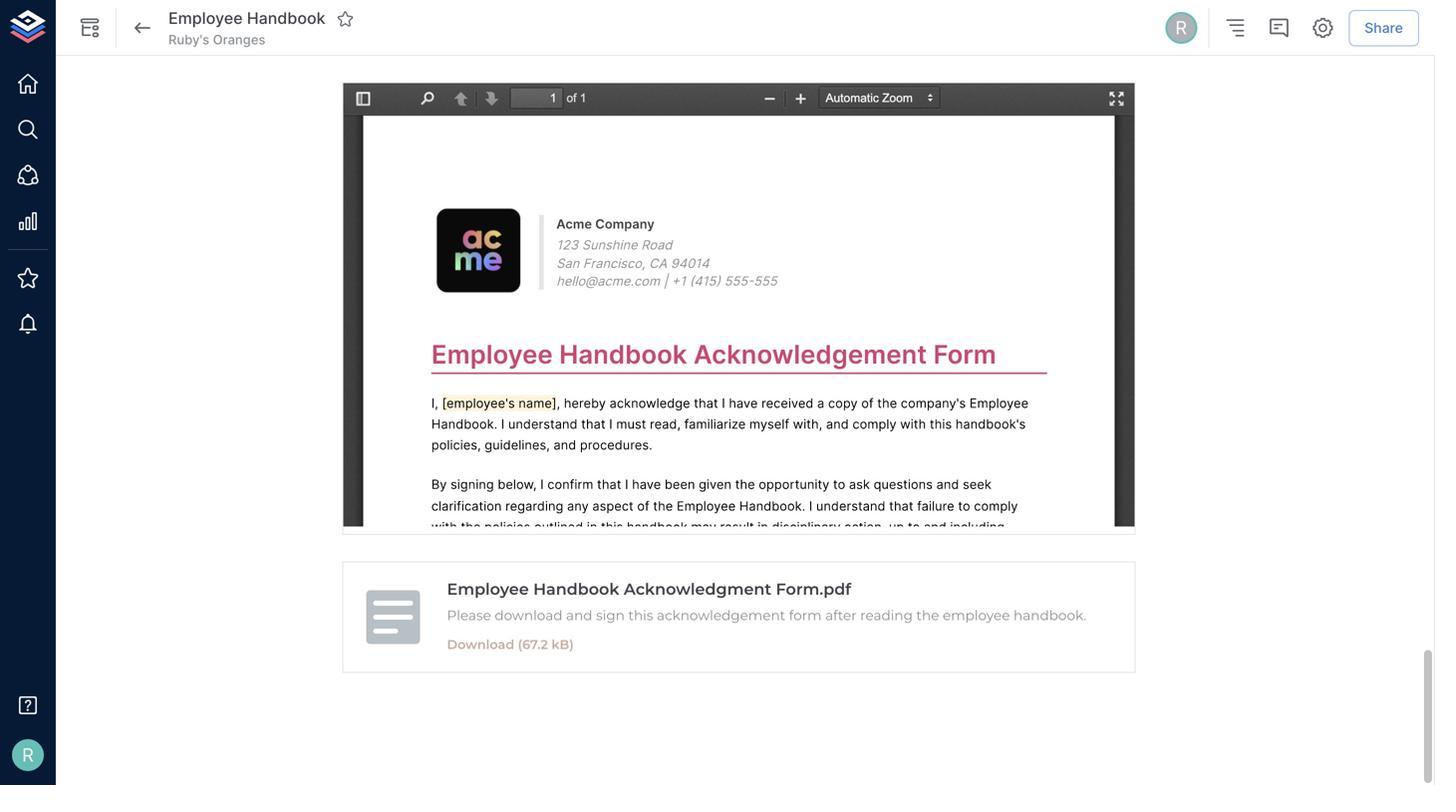 Task type: vqa. For each thing, say whether or not it's contained in the screenshot.
Mb
no



Task type: locate. For each thing, give the bounding box(es) containing it.
1 vertical spatial handbook
[[534, 580, 620, 599]]

and
[[566, 608, 593, 624]]

ruby's oranges link
[[169, 31, 266, 49]]

show wiki image
[[78, 16, 102, 40]]

handbook up oranges
[[247, 9, 326, 28]]

67.2
[[523, 637, 548, 653]]

ruby's
[[169, 32, 210, 47]]

this
[[629, 608, 654, 624]]

employee inside employee handbook acknowledgment form.pdf please download and sign this acknowledgement form after reading the employee handbook.
[[447, 580, 529, 599]]

handbook inside employee handbook acknowledgment form.pdf please download and sign this acknowledgement form after reading the employee handbook.
[[534, 580, 620, 599]]

r for topmost r button
[[1176, 17, 1188, 39]]

share
[[1365, 19, 1404, 36]]

download
[[495, 608, 563, 624]]

1 horizontal spatial r
[[1176, 17, 1188, 39]]

0 vertical spatial employee
[[169, 9, 243, 28]]

r button
[[1163, 9, 1201, 47], [6, 734, 50, 778]]

handbook for employee handbook acknowledgment form.pdf please download and sign this acknowledgement form after reading the employee handbook.
[[534, 580, 620, 599]]

1 vertical spatial r button
[[6, 734, 50, 778]]

1 vertical spatial employee
[[447, 580, 529, 599]]

ruby's oranges
[[169, 32, 266, 47]]

0 horizontal spatial handbook
[[247, 9, 326, 28]]

0 horizontal spatial r button
[[6, 734, 50, 778]]

1 vertical spatial r
[[22, 745, 34, 767]]

favorite image
[[337, 10, 354, 28]]

1 horizontal spatial r button
[[1163, 9, 1201, 47]]

download
[[447, 637, 515, 653]]

employee up ruby's oranges
[[169, 9, 243, 28]]

0 horizontal spatial employee
[[169, 9, 243, 28]]

employee handbook
[[169, 9, 326, 28]]

1 horizontal spatial handbook
[[534, 580, 620, 599]]

handbook
[[247, 9, 326, 28], [534, 580, 620, 599]]

employee up please
[[447, 580, 529, 599]]

handbook up and
[[534, 580, 620, 599]]

0 vertical spatial handbook
[[247, 9, 326, 28]]

0 vertical spatial r
[[1176, 17, 1188, 39]]

0 vertical spatial r button
[[1163, 9, 1201, 47]]

the
[[917, 608, 940, 624]]

0 horizontal spatial r
[[22, 745, 34, 767]]

acknowledgment
[[624, 580, 772, 599]]

employee
[[169, 9, 243, 28], [447, 580, 529, 599]]

1 horizontal spatial employee
[[447, 580, 529, 599]]

r
[[1176, 17, 1188, 39], [22, 745, 34, 767]]

(
[[518, 637, 523, 653]]



Task type: describe. For each thing, give the bounding box(es) containing it.
kb
[[552, 637, 570, 653]]

employee handbook acknowledgment form.pdf please download and sign this acknowledgement form after reading the employee handbook.
[[447, 580, 1087, 624]]

handbook.
[[1014, 608, 1087, 624]]

share button
[[1349, 10, 1420, 46]]

oranges
[[213, 32, 266, 47]]

sign
[[596, 608, 625, 624]]

settings image
[[1311, 16, 1335, 40]]

)
[[570, 637, 574, 653]]

go back image
[[131, 16, 155, 40]]

employee
[[943, 608, 1011, 624]]

please
[[447, 608, 491, 624]]

form.pdf
[[776, 580, 852, 599]]

handbook for employee handbook
[[247, 9, 326, 28]]

download ( 67.2 kb )
[[447, 637, 574, 653]]

table of contents image
[[1224, 16, 1248, 40]]

comments image
[[1268, 16, 1292, 40]]

after
[[826, 608, 857, 624]]

acknowledgement
[[657, 608, 786, 624]]

employee for employee handbook
[[169, 9, 243, 28]]

form
[[789, 608, 822, 624]]

reading
[[861, 608, 913, 624]]

employee for employee handbook acknowledgment form.pdf please download and sign this acknowledgement form after reading the employee handbook.
[[447, 580, 529, 599]]

r for r button to the left
[[22, 745, 34, 767]]



